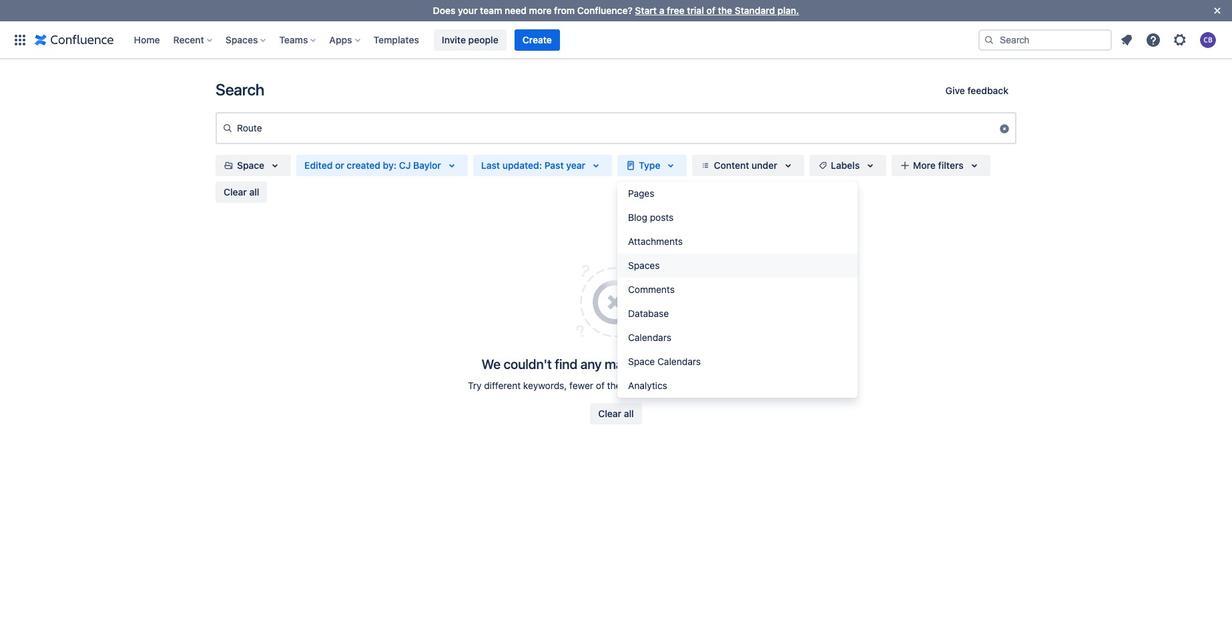 Task type: vqa. For each thing, say whether or not it's contained in the screenshot.
all inside the button
yes



Task type: describe. For each thing, give the bounding box(es) containing it.
content
[[714, 160, 749, 171]]

we
[[482, 357, 501, 372]]

we couldn't find any matches for your search.
[[482, 357, 751, 372]]

edited
[[305, 160, 333, 171]]

teams
[[279, 34, 308, 45]]

space calendars
[[628, 356, 701, 367]]

space button
[[216, 155, 291, 176]]

edited or created by: cj baylor button
[[297, 155, 468, 176]]

1 vertical spatial of
[[596, 380, 605, 391]]

more filters
[[913, 160, 964, 171]]

create link
[[515, 29, 560, 50]]

year
[[566, 160, 586, 171]]

blog posts
[[628, 212, 674, 223]]

0 vertical spatial of
[[707, 5, 716, 16]]

start a free trial of the standard plan. link
[[635, 5, 799, 16]]

1 vertical spatial your
[[678, 357, 704, 372]]

does
[[433, 5, 456, 16]]

help icon image
[[1146, 32, 1162, 48]]

filters
[[938, 160, 964, 171]]

plan.
[[778, 5, 799, 16]]

past
[[545, 160, 564, 171]]

pages
[[628, 188, 655, 199]]

start
[[635, 5, 657, 16]]

team
[[480, 5, 502, 16]]

are
[[689, 380, 702, 391]]

or inside popup button
[[335, 160, 344, 171]]

1 vertical spatial spaces
[[628, 260, 660, 271]]

0 vertical spatial clear all
[[224, 186, 259, 198]]

clear all inside button
[[598, 408, 634, 419]]

spaces button
[[222, 29, 271, 50]]

people
[[468, 34, 499, 45]]

clear all button
[[590, 403, 642, 425]]

clear inside button
[[598, 408, 622, 419]]

free
[[667, 5, 685, 16]]

fewer
[[570, 380, 594, 391]]

search
[[216, 80, 265, 99]]

cj
[[399, 160, 411, 171]]

last updated: past year button
[[473, 155, 612, 176]]

them,
[[607, 380, 632, 391]]

1 vertical spatial more
[[705, 380, 727, 391]]

invite people
[[442, 34, 499, 45]]

for
[[659, 357, 675, 372]]

Enter keywords to find pages, attachments, and more field
[[217, 116, 999, 140]]

content under button
[[693, 155, 804, 176]]

the
[[718, 5, 732, 16]]

appswitcher icon image
[[12, 32, 28, 48]]

general.
[[730, 380, 764, 391]]

close image
[[1210, 3, 1226, 19]]

your profile and preferences image
[[1200, 32, 1216, 48]]

search image
[[984, 34, 995, 45]]

recent
[[173, 34, 204, 45]]

keywords,
[[523, 380, 567, 391]]

matches
[[605, 357, 656, 372]]

more filters button
[[892, 155, 991, 176]]

type
[[639, 160, 661, 171]]

0 vertical spatial your
[[458, 5, 478, 16]]

invite
[[442, 34, 466, 45]]

0 vertical spatial all
[[249, 186, 259, 198]]



Task type: locate. For each thing, give the bounding box(es) containing it.
0 vertical spatial clear
[[224, 186, 247, 198]]

need
[[505, 5, 527, 16]]

posts
[[650, 212, 674, 223]]

1 horizontal spatial of
[[707, 5, 716, 16]]

recent button
[[169, 29, 218, 50]]

your left team
[[458, 5, 478, 16]]

type button
[[618, 155, 687, 176]]

does your team need more from confluence? start a free trial of the standard plan.
[[433, 5, 799, 16]]

all down them,
[[624, 408, 634, 419]]

clear all
[[224, 186, 259, 198], [598, 408, 634, 419]]

that
[[669, 380, 686, 391]]

templates
[[374, 34, 419, 45]]

space
[[237, 160, 264, 171], [628, 356, 655, 367]]

0 vertical spatial spaces
[[226, 34, 258, 45]]

1 vertical spatial clear all
[[598, 408, 634, 419]]

0 horizontal spatial or
[[335, 160, 344, 171]]

1 horizontal spatial your
[[678, 357, 704, 372]]

notification icon image
[[1119, 32, 1135, 48]]

search.
[[707, 357, 751, 372]]

settings icon image
[[1172, 32, 1188, 48]]

of left the
[[707, 5, 716, 16]]

last updated: past year
[[481, 160, 586, 171]]

1 horizontal spatial spaces
[[628, 260, 660, 271]]

apps
[[329, 34, 352, 45]]

teams button
[[275, 29, 321, 50]]

1 vertical spatial calendars
[[658, 356, 701, 367]]

calendars
[[628, 332, 672, 343], [658, 356, 701, 367]]

0 vertical spatial or
[[335, 160, 344, 171]]

or left ones
[[634, 380, 643, 391]]

trial
[[687, 5, 704, 16]]

comments
[[628, 284, 675, 295]]

a
[[659, 5, 665, 16]]

0 horizontal spatial space
[[237, 160, 264, 171]]

1 horizontal spatial more
[[705, 380, 727, 391]]

1 horizontal spatial clear all
[[598, 408, 634, 419]]

from
[[554, 5, 575, 16]]

home
[[134, 34, 160, 45]]

0 horizontal spatial more
[[529, 5, 552, 16]]

ones
[[646, 380, 667, 391]]

0 horizontal spatial of
[[596, 380, 605, 391]]

global element
[[8, 21, 979, 58]]

0 horizontal spatial clear
[[224, 186, 247, 198]]

edited or created by: cj baylor
[[305, 160, 441, 171]]

database
[[628, 308, 669, 319]]

any
[[581, 357, 602, 372]]

calendars up that
[[658, 356, 701, 367]]

more
[[529, 5, 552, 16], [705, 380, 727, 391]]

1 horizontal spatial or
[[634, 380, 643, 391]]

1 horizontal spatial all
[[624, 408, 634, 419]]

spaces right recent "dropdown button"
[[226, 34, 258, 45]]

created
[[347, 160, 381, 171]]

spaces
[[226, 34, 258, 45], [628, 260, 660, 271]]

clear all down try different keywords, fewer of them, or ones that are more general.
[[598, 408, 634, 419]]

None search field
[[216, 112, 1017, 144]]

banner
[[0, 21, 1232, 59]]

space for space calendars
[[628, 356, 655, 367]]

1 vertical spatial space
[[628, 356, 655, 367]]

labels
[[831, 160, 860, 171]]

home link
[[130, 29, 164, 50]]

Search field
[[979, 29, 1112, 50]]

give
[[946, 85, 965, 96]]

your
[[458, 5, 478, 16], [678, 357, 704, 372]]

blog
[[628, 212, 648, 223]]

give feedback
[[946, 85, 1009, 96]]

labels button
[[810, 155, 887, 176]]

content under
[[714, 160, 778, 171]]

0 horizontal spatial spaces
[[226, 34, 258, 45]]

under
[[752, 160, 778, 171]]

last
[[481, 160, 500, 171]]

more left from on the left of page
[[529, 5, 552, 16]]

try
[[468, 380, 482, 391]]

create
[[523, 34, 552, 45]]

more
[[913, 160, 936, 171]]

or right edited
[[335, 160, 344, 171]]

search icon image
[[222, 123, 233, 134]]

space for space
[[237, 160, 264, 171]]

try different keywords, fewer of them, or ones that are more general.
[[468, 380, 764, 391]]

calendars down database
[[628, 332, 672, 343]]

0 horizontal spatial your
[[458, 5, 478, 16]]

0 vertical spatial more
[[529, 5, 552, 16]]

templates link
[[370, 29, 423, 50]]

baylor
[[413, 160, 441, 171]]

spaces inside "popup button"
[[226, 34, 258, 45]]

space inside dropdown button
[[237, 160, 264, 171]]

clear all down space dropdown button on the left top of page
[[224, 186, 259, 198]]

1 vertical spatial or
[[634, 380, 643, 391]]

of
[[707, 5, 716, 16], [596, 380, 605, 391]]

feedback
[[968, 85, 1009, 96]]

all down space dropdown button on the left top of page
[[249, 186, 259, 198]]

spaces up comments
[[628, 260, 660, 271]]

your up are
[[678, 357, 704, 372]]

all inside button
[[624, 408, 634, 419]]

confluence?
[[577, 5, 633, 16]]

all
[[249, 186, 259, 198], [624, 408, 634, 419]]

0 horizontal spatial all
[[249, 186, 259, 198]]

different
[[484, 380, 521, 391]]

0 horizontal spatial clear all
[[224, 186, 259, 198]]

0 vertical spatial space
[[237, 160, 264, 171]]

clear
[[224, 186, 247, 198], [598, 408, 622, 419]]

invite people button
[[434, 29, 507, 50]]

couldn't
[[504, 357, 552, 372]]

more right are
[[705, 380, 727, 391]]

0 vertical spatial calendars
[[628, 332, 672, 343]]

or
[[335, 160, 344, 171], [634, 380, 643, 391]]

analytics
[[628, 380, 668, 391]]

1 vertical spatial all
[[624, 408, 634, 419]]

attachments
[[628, 236, 683, 247]]

clear search bar image
[[999, 124, 1010, 134]]

1 horizontal spatial space
[[628, 356, 655, 367]]

updated:
[[503, 160, 542, 171]]

find
[[555, 357, 578, 372]]

confluence image
[[35, 32, 114, 48], [35, 32, 114, 48]]

by:
[[383, 160, 397, 171]]

1 horizontal spatial clear
[[598, 408, 622, 419]]

1 vertical spatial clear
[[598, 408, 622, 419]]

banner containing home
[[0, 21, 1232, 59]]

clear down try different keywords, fewer of them, or ones that are more general.
[[598, 408, 622, 419]]

of right 'fewer'
[[596, 380, 605, 391]]

standard
[[735, 5, 775, 16]]

clear down space dropdown button on the left top of page
[[224, 186, 247, 198]]

give feedback button
[[938, 80, 1017, 101]]

apps button
[[325, 29, 366, 50]]



